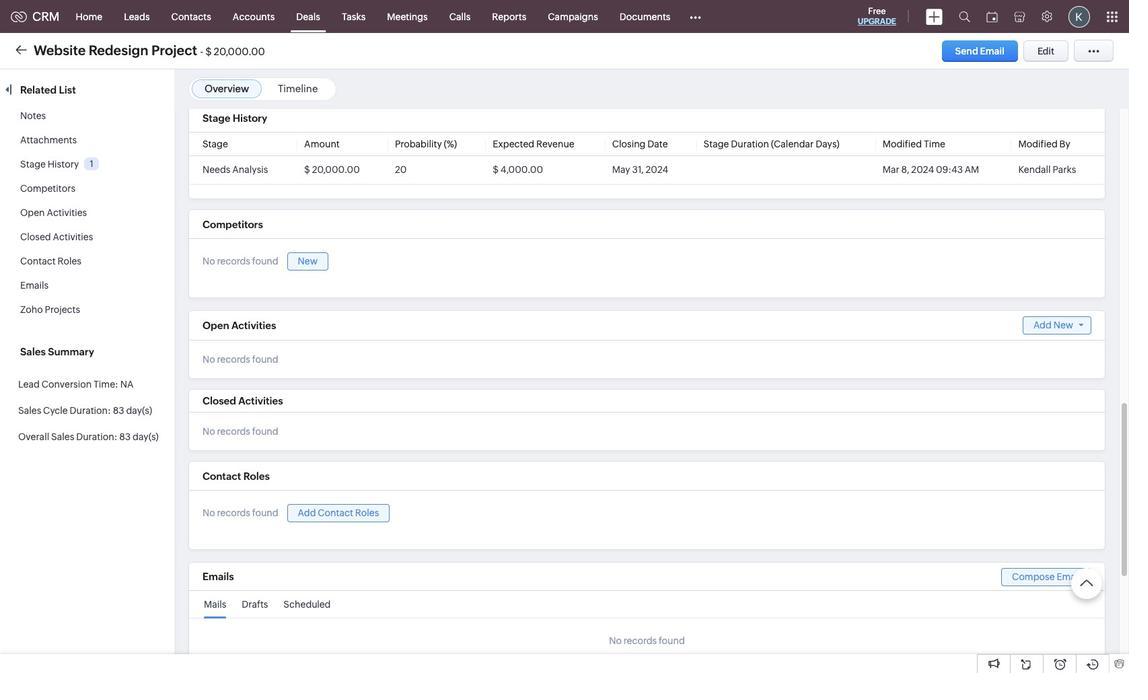 Task type: locate. For each thing, give the bounding box(es) containing it.
0 vertical spatial open
[[20, 207, 45, 218]]

stage left "duration"
[[704, 139, 729, 149]]

2024
[[646, 164, 669, 175], [912, 164, 934, 175]]

duration: up overall sales duration: 83 day(s)
[[70, 405, 111, 416]]

1 horizontal spatial 20,000.00
[[312, 164, 360, 175]]

analysis
[[232, 164, 268, 175]]

attachments link
[[20, 135, 77, 145]]

conversion
[[42, 379, 92, 390]]

closing
[[612, 139, 646, 149]]

2 modified from the left
[[1019, 139, 1058, 149]]

0 horizontal spatial competitors
[[20, 183, 75, 194]]

found
[[252, 256, 278, 267], [252, 354, 278, 365], [252, 426, 278, 437], [252, 508, 278, 518], [659, 636, 685, 646]]

tasks
[[342, 11, 366, 22]]

contact
[[20, 256, 56, 267], [203, 470, 241, 482], [318, 507, 353, 518]]

0 horizontal spatial history
[[48, 159, 79, 170]]

1 horizontal spatial open activities
[[203, 320, 276, 331]]

0 horizontal spatial emails
[[20, 280, 49, 291]]

edit
[[1038, 45, 1055, 56]]

1 horizontal spatial emails
[[203, 571, 234, 582]]

competitors
[[20, 183, 75, 194], [203, 219, 263, 230]]

expected
[[493, 139, 535, 149]]

duration:
[[70, 405, 111, 416], [76, 431, 117, 442]]

1 horizontal spatial contact roles
[[203, 470, 270, 482]]

overall
[[18, 431, 49, 442]]

2024 right 31,
[[646, 164, 669, 175]]

mar
[[883, 164, 900, 175]]

1 horizontal spatial stage history
[[203, 112, 267, 124]]

modified for modified by
[[1019, 139, 1058, 149]]

emails up mails
[[203, 571, 234, 582]]

1 vertical spatial duration:
[[76, 431, 117, 442]]

2 horizontal spatial roles
[[355, 507, 379, 518]]

documents
[[620, 11, 671, 22]]

revenue
[[536, 139, 575, 149]]

roles
[[58, 256, 81, 267], [243, 470, 270, 482], [355, 507, 379, 518]]

1 vertical spatial competitors
[[203, 219, 263, 230]]

20,000.00 down accounts link
[[214, 45, 265, 57]]

83
[[113, 405, 124, 416], [119, 431, 131, 442]]

email for compose email
[[1057, 572, 1081, 582]]

0 horizontal spatial contact roles
[[20, 256, 81, 267]]

0 vertical spatial closed activities
[[20, 232, 93, 242]]

1 vertical spatial sales
[[18, 405, 41, 416]]

emails up zoho
[[20, 280, 49, 291]]

$ left 4,000.00
[[493, 164, 499, 175]]

stage history down overview
[[203, 112, 267, 124]]

search image
[[959, 11, 971, 22]]

expected revenue
[[493, 139, 575, 149]]

1 horizontal spatial closed activities
[[203, 395, 283, 406]]

time
[[924, 139, 946, 149]]

0 vertical spatial duration:
[[70, 405, 111, 416]]

0 vertical spatial new
[[298, 256, 318, 266]]

overview link
[[205, 83, 249, 94]]

closed activities link
[[20, 232, 93, 242]]

0 horizontal spatial email
[[980, 45, 1005, 56]]

$ down amount
[[304, 164, 310, 175]]

email right send on the top right of page
[[980, 45, 1005, 56]]

0 horizontal spatial 2024
[[646, 164, 669, 175]]

sales left cycle
[[18, 405, 41, 416]]

stage history
[[203, 112, 267, 124], [20, 159, 79, 170]]

20,000.00 down amount
[[312, 164, 360, 175]]

$ right -
[[205, 45, 212, 57]]

create menu element
[[918, 0, 951, 33]]

email
[[980, 45, 1005, 56], [1057, 572, 1081, 582]]

sales for sales cycle duration: 83 day(s)
[[18, 405, 41, 416]]

1 vertical spatial contact roles
[[203, 470, 270, 482]]

add contact roles
[[298, 507, 379, 518]]

projects
[[45, 304, 80, 315]]

0 horizontal spatial add
[[298, 507, 316, 518]]

history down overview
[[233, 112, 267, 124]]

closed
[[20, 232, 51, 242], [203, 395, 236, 406]]

1 vertical spatial history
[[48, 159, 79, 170]]

-
[[200, 45, 203, 57]]

2024 for 31,
[[646, 164, 669, 175]]

1 2024 from the left
[[646, 164, 669, 175]]

1 horizontal spatial roles
[[243, 470, 270, 482]]

1 vertical spatial open
[[203, 320, 229, 331]]

0 vertical spatial closed
[[20, 232, 51, 242]]

2 2024 from the left
[[912, 164, 934, 175]]

no records found
[[203, 256, 278, 267], [203, 354, 278, 365], [203, 426, 278, 437], [203, 508, 278, 518], [609, 636, 685, 646]]

no
[[203, 256, 215, 267], [203, 354, 215, 365], [203, 426, 215, 437], [203, 508, 215, 518], [609, 636, 622, 646]]

add for add contact roles
[[298, 507, 316, 518]]

83 for sales cycle duration:
[[113, 405, 124, 416]]

modified up kendall
[[1019, 139, 1058, 149]]

contact roles
[[20, 256, 81, 267], [203, 470, 270, 482]]

1 horizontal spatial add
[[1034, 320, 1052, 330]]

1 vertical spatial open activities
[[203, 320, 276, 331]]

search element
[[951, 0, 979, 33]]

parks
[[1053, 164, 1077, 175]]

0 vertical spatial roles
[[58, 256, 81, 267]]

accounts link
[[222, 0, 286, 33]]

1 vertical spatial stage history
[[20, 159, 79, 170]]

20,000.00
[[214, 45, 265, 57], [312, 164, 360, 175]]

1 vertical spatial 83
[[119, 431, 131, 442]]

$ 20,000.00
[[304, 164, 360, 175]]

needs
[[203, 164, 230, 175]]

contacts
[[171, 11, 211, 22]]

0 horizontal spatial closed activities
[[20, 232, 93, 242]]

0 vertical spatial 20,000.00
[[214, 45, 265, 57]]

stage history down attachments link on the top left
[[20, 159, 79, 170]]

$ inside website redesign project - $ 20,000.00
[[205, 45, 212, 57]]

Other Modules field
[[681, 6, 710, 27]]

1 horizontal spatial email
[[1057, 572, 1081, 582]]

2024 right 8,
[[912, 164, 934, 175]]

reports
[[492, 11, 527, 22]]

0 horizontal spatial modified
[[883, 139, 922, 149]]

timeline link
[[278, 83, 318, 94]]

email right compose
[[1057, 572, 1081, 582]]

0 vertical spatial 83
[[113, 405, 124, 416]]

mails
[[204, 599, 226, 610]]

closed activities
[[20, 232, 93, 242], [203, 395, 283, 406]]

1 vertical spatial email
[[1057, 572, 1081, 582]]

0 vertical spatial sales
[[20, 346, 46, 357]]

4,000.00
[[501, 164, 543, 175]]

0 horizontal spatial new
[[298, 256, 318, 266]]

1 vertical spatial day(s)
[[133, 431, 159, 442]]

1 horizontal spatial modified
[[1019, 139, 1058, 149]]

2 vertical spatial sales
[[51, 431, 74, 442]]

1 horizontal spatial history
[[233, 112, 267, 124]]

1 horizontal spatial new
[[1054, 320, 1074, 330]]

add for add new
[[1034, 320, 1052, 330]]

competitors down needs analysis at the left
[[203, 219, 263, 230]]

competitors down stage history link
[[20, 183, 75, 194]]

history down the attachments
[[48, 159, 79, 170]]

history
[[233, 112, 267, 124], [48, 159, 79, 170]]

2 horizontal spatial $
[[493, 164, 499, 175]]

2 horizontal spatial contact
[[318, 507, 353, 518]]

0 vertical spatial day(s)
[[126, 405, 152, 416]]

meetings
[[387, 11, 428, 22]]

0 vertical spatial stage history
[[203, 112, 267, 124]]

2024 for 8,
[[912, 164, 934, 175]]

open activities link
[[20, 207, 87, 218]]

duration: down sales cycle duration: 83 day(s)
[[76, 431, 117, 442]]

cycle
[[43, 405, 68, 416]]

campaigns
[[548, 11, 598, 22]]

0 vertical spatial history
[[233, 112, 267, 124]]

0 vertical spatial open activities
[[20, 207, 87, 218]]

0 horizontal spatial open
[[20, 207, 45, 218]]

add
[[1034, 320, 1052, 330], [298, 507, 316, 518]]

modified up 8,
[[883, 139, 922, 149]]

sales down cycle
[[51, 431, 74, 442]]

records
[[217, 256, 250, 267], [217, 354, 250, 365], [217, 426, 250, 437], [217, 508, 250, 518], [624, 636, 657, 646]]

zoho projects
[[20, 304, 80, 315]]

related list
[[20, 84, 78, 96]]

lead conversion time: na
[[18, 379, 134, 390]]

day(s) for overall sales duration: 83 day(s)
[[133, 431, 159, 442]]

2 vertical spatial contact
[[318, 507, 353, 518]]

20,000.00 inside website redesign project - $ 20,000.00
[[214, 45, 265, 57]]

$
[[205, 45, 212, 57], [304, 164, 310, 175], [493, 164, 499, 175]]

needs analysis
[[203, 164, 268, 175]]

attachments
[[20, 135, 77, 145]]

accounts
[[233, 11, 275, 22]]

email inside send email button
[[980, 45, 1005, 56]]

new link
[[287, 252, 328, 270]]

zoho
[[20, 304, 43, 315]]

1 modified from the left
[[883, 139, 922, 149]]

day(s)
[[126, 405, 152, 416], [133, 431, 159, 442]]

related
[[20, 84, 57, 96]]

1 vertical spatial emails
[[203, 571, 234, 582]]

0 horizontal spatial 20,000.00
[[214, 45, 265, 57]]

day(s) for sales cycle duration: 83 day(s)
[[126, 405, 152, 416]]

83 down sales cycle duration: 83 day(s)
[[119, 431, 131, 442]]

email for send email
[[980, 45, 1005, 56]]

1 horizontal spatial $
[[304, 164, 310, 175]]

0 vertical spatial email
[[980, 45, 1005, 56]]

0 horizontal spatial $
[[205, 45, 212, 57]]

0 vertical spatial add
[[1034, 320, 1052, 330]]

1 vertical spatial closed
[[203, 395, 236, 406]]

1 vertical spatial new
[[1054, 320, 1074, 330]]

sales up lead
[[20, 346, 46, 357]]

0 horizontal spatial stage history
[[20, 159, 79, 170]]

sales
[[20, 346, 46, 357], [18, 405, 41, 416], [51, 431, 74, 442]]

calls link
[[439, 0, 481, 33]]

new
[[298, 256, 318, 266], [1054, 320, 1074, 330]]

0 vertical spatial contact
[[20, 256, 56, 267]]

open activities
[[20, 207, 87, 218], [203, 320, 276, 331]]

1 vertical spatial add
[[298, 507, 316, 518]]

1 vertical spatial 20,000.00
[[312, 164, 360, 175]]

stage up needs
[[203, 139, 228, 149]]

profile image
[[1069, 6, 1090, 27]]

date
[[648, 139, 668, 149]]

1 horizontal spatial contact
[[203, 470, 241, 482]]

0 horizontal spatial contact
[[20, 256, 56, 267]]

83 down na on the left bottom of page
[[113, 405, 124, 416]]

stage up competitors link
[[20, 159, 46, 170]]

1 horizontal spatial 2024
[[912, 164, 934, 175]]

profile element
[[1061, 0, 1098, 33]]

$ 4,000.00
[[493, 164, 543, 175]]



Task type: describe. For each thing, give the bounding box(es) containing it.
emails link
[[20, 280, 49, 291]]

mar 8, 2024 09:43 am
[[883, 164, 979, 175]]

probability
[[395, 139, 442, 149]]

modified time
[[883, 139, 946, 149]]

by
[[1060, 139, 1071, 149]]

closing date
[[612, 139, 668, 149]]

leads
[[124, 11, 150, 22]]

1 horizontal spatial closed
[[203, 395, 236, 406]]

deals
[[296, 11, 320, 22]]

stage down overview
[[203, 112, 231, 124]]

may
[[612, 164, 630, 175]]

1 horizontal spatial competitors
[[203, 219, 263, 230]]

compose email
[[1012, 572, 1081, 582]]

duration
[[731, 139, 769, 149]]

edit button
[[1024, 40, 1069, 62]]

probability (%)
[[395, 139, 457, 149]]

send email button
[[942, 40, 1018, 62]]

duration: for overall sales duration:
[[76, 431, 117, 442]]

kendall parks
[[1019, 164, 1077, 175]]

sales cycle duration: 83 day(s)
[[18, 405, 152, 416]]

0 horizontal spatial closed
[[20, 232, 51, 242]]

summary
[[48, 346, 94, 357]]

1 horizontal spatial open
[[203, 320, 229, 331]]

list
[[59, 84, 76, 96]]

zoho projects link
[[20, 304, 80, 315]]

(%)
[[444, 139, 457, 149]]

redesign
[[89, 42, 148, 58]]

drafts
[[242, 599, 268, 610]]

website redesign project - $ 20,000.00
[[34, 42, 265, 58]]

campaigns link
[[537, 0, 609, 33]]

0 horizontal spatial open activities
[[20, 207, 87, 218]]

compose
[[1012, 572, 1055, 582]]

reports link
[[481, 0, 537, 33]]

time:
[[94, 379, 118, 390]]

crm
[[32, 9, 60, 24]]

may 31, 2024
[[612, 164, 669, 175]]

31,
[[632, 164, 644, 175]]

crm link
[[11, 9, 60, 24]]

na
[[120, 379, 134, 390]]

83 for overall sales duration:
[[119, 431, 131, 442]]

notes
[[20, 110, 46, 121]]

contact roles link
[[20, 256, 81, 267]]

leads link
[[113, 0, 161, 33]]

free upgrade
[[858, 6, 897, 26]]

0 vertical spatial competitors
[[20, 183, 75, 194]]

send email
[[955, 45, 1005, 56]]

scheduled
[[284, 599, 331, 610]]

overview
[[205, 83, 249, 94]]

09:43
[[936, 164, 963, 175]]

1 vertical spatial closed activities
[[203, 395, 283, 406]]

contacts link
[[161, 0, 222, 33]]

1 vertical spatial roles
[[243, 470, 270, 482]]

stage history link
[[20, 159, 79, 170]]

timeline
[[278, 83, 318, 94]]

website
[[34, 42, 86, 58]]

meetings link
[[376, 0, 439, 33]]

free
[[868, 6, 886, 16]]

(calendar
[[771, 139, 814, 149]]

calls
[[449, 11, 471, 22]]

create menu image
[[926, 8, 943, 25]]

overall sales duration: 83 day(s)
[[18, 431, 159, 442]]

kendall
[[1019, 164, 1051, 175]]

days)
[[816, 139, 840, 149]]

tasks link
[[331, 0, 376, 33]]

$ for $ 20,000.00
[[304, 164, 310, 175]]

sales summary
[[20, 346, 94, 357]]

1
[[90, 159, 93, 169]]

sales for sales summary
[[20, 346, 46, 357]]

deals link
[[286, 0, 331, 33]]

calendar image
[[987, 11, 998, 22]]

am
[[965, 164, 979, 175]]

home link
[[65, 0, 113, 33]]

documents link
[[609, 0, 681, 33]]

0 vertical spatial emails
[[20, 280, 49, 291]]

duration: for sales cycle duration:
[[70, 405, 111, 416]]

0 vertical spatial contact roles
[[20, 256, 81, 267]]

competitors link
[[20, 183, 75, 194]]

modified by
[[1019, 139, 1071, 149]]

home
[[76, 11, 102, 22]]

2 vertical spatial roles
[[355, 507, 379, 518]]

stage duration (calendar days)
[[704, 139, 840, 149]]

add new
[[1034, 320, 1074, 330]]

project
[[151, 42, 197, 58]]

modified for modified time
[[883, 139, 922, 149]]

add contact roles link
[[287, 504, 390, 522]]

logo image
[[11, 11, 27, 22]]

upgrade
[[858, 17, 897, 26]]

1 vertical spatial contact
[[203, 470, 241, 482]]

0 horizontal spatial roles
[[58, 256, 81, 267]]

amount
[[304, 139, 340, 149]]

8,
[[902, 164, 910, 175]]

lead
[[18, 379, 40, 390]]

notes link
[[20, 110, 46, 121]]

send
[[955, 45, 979, 56]]

$ for $ 4,000.00
[[493, 164, 499, 175]]



Task type: vqa. For each thing, say whether or not it's contained in the screenshot.
mr.
no



